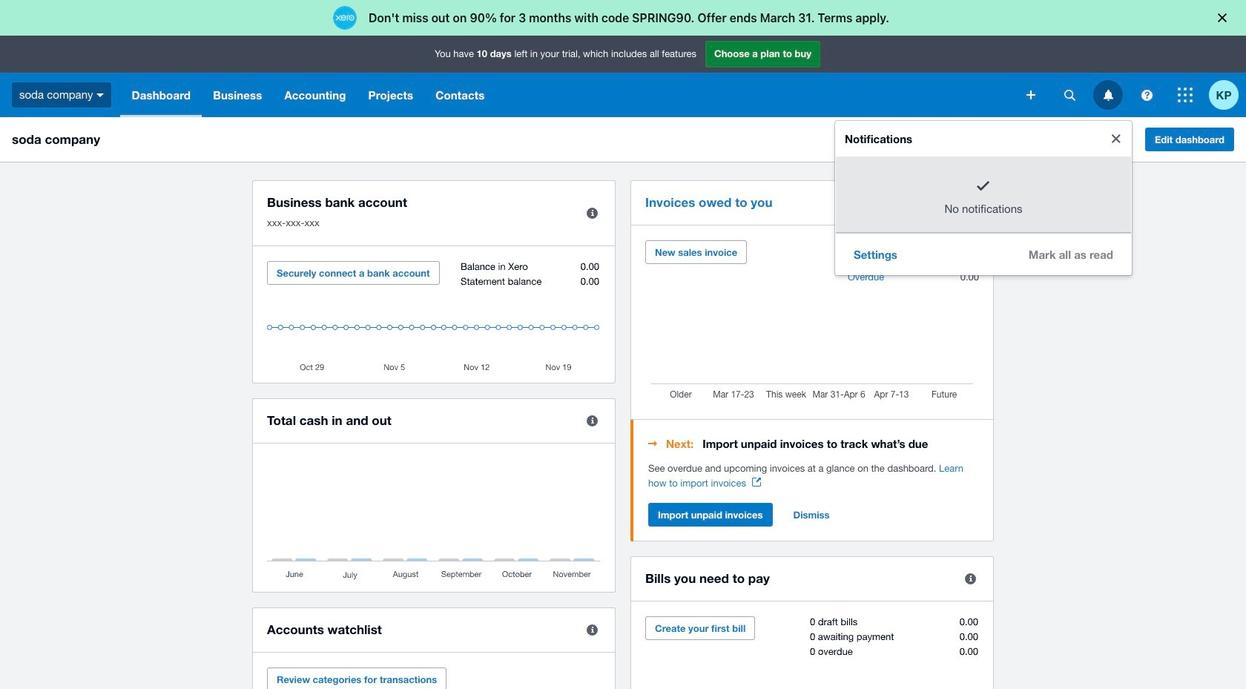 Task type: locate. For each thing, give the bounding box(es) containing it.
dialog
[[0, 0, 1246, 36]]

empty state widget for the total cash in and out feature, displaying a column graph summarising bank transaction data as total money in versus total money out across all connected bank accounts, enabling a visual comparison of the two amounts. image
[[267, 458, 601, 581]]

banner
[[0, 36, 1246, 275]]

heading
[[648, 435, 979, 452]]

empty state bank feed widget with a tooltip explaining the feature. includes a 'securely connect a bank account' button and a data-less flat line graph marking four weekly dates, indicating future account balance tracking. image
[[267, 261, 601, 372]]

panel body document
[[648, 461, 979, 491], [648, 461, 979, 491]]

1 horizontal spatial svg image
[[1178, 88, 1193, 102]]

empty state of the bills widget with a 'create your first bill' button and an unpopulated column graph. image
[[645, 616, 979, 689]]

opens in a new tab image
[[752, 478, 761, 487]]

svg image
[[1064, 89, 1075, 101], [1103, 89, 1113, 101], [1141, 89, 1152, 101], [1027, 90, 1036, 99]]

0 horizontal spatial svg image
[[97, 93, 104, 97]]

svg image
[[1178, 88, 1193, 102], [97, 93, 104, 97]]

group
[[835, 121, 1132, 275]]



Task type: vqa. For each thing, say whether or not it's contained in the screenshot.
No tax
no



